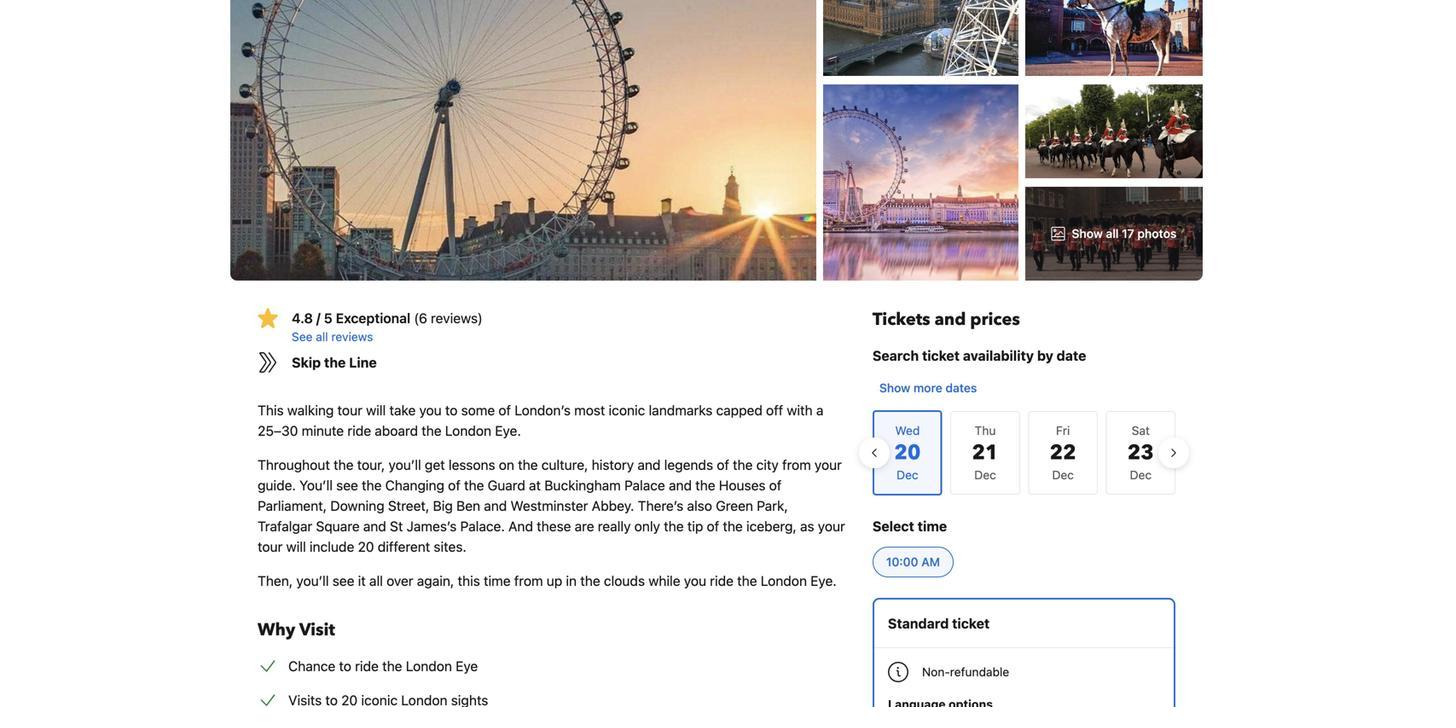 Task type: describe. For each thing, give the bounding box(es) containing it.
of right tip
[[707, 518, 719, 534]]

line
[[349, 354, 377, 371]]

also
[[687, 498, 712, 514]]

fri 22 dec
[[1050, 424, 1076, 482]]

show more dates
[[879, 381, 977, 395]]

there's
[[638, 498, 684, 514]]

non-
[[922, 665, 950, 679]]

chance to ride the london eye
[[288, 658, 478, 674]]

palace
[[624, 477, 665, 494]]

the left tip
[[664, 518, 684, 534]]

off
[[766, 402, 783, 418]]

ticket for search
[[922, 348, 960, 364]]

the left "tour,"
[[334, 457, 354, 473]]

reviews
[[331, 330, 373, 344]]

this
[[458, 573, 480, 589]]

1 vertical spatial you
[[684, 573, 706, 589]]

from inside throughout the tour, you'll get lessons on the culture, history and legends of the city from your guide. you'll see the changing of the guard at buckingham palace and the houses of parliament, downing street, big ben and westminster abbey. there's also green park, trafalgar square and st james's palace. and these are really only the tip of the iceberg, as your tour will include 20 different sites.
[[782, 457, 811, 473]]

of inside this walking tour will take you to some of london's most iconic landmarks capped off with a 25–30 minute ride aboard the london eye.
[[499, 402, 511, 418]]

of up big at the left of the page
[[448, 477, 461, 494]]

non-refundable
[[922, 665, 1009, 679]]

select time
[[873, 518, 947, 534]]

sat
[[1132, 424, 1150, 438]]

the right in
[[580, 573, 600, 589]]

clouds
[[604, 573, 645, 589]]

the left line
[[324, 354, 346, 371]]

ride inside this walking tour will take you to some of london's most iconic landmarks capped off with a 25–30 minute ride aboard the london eye.
[[347, 423, 371, 439]]

the left 'eye'
[[382, 658, 402, 674]]

(6
[[414, 310, 427, 326]]

thu
[[975, 424, 996, 438]]

tickets and prices
[[873, 308, 1020, 331]]

get
[[425, 457, 445, 473]]

sites.
[[434, 539, 467, 555]]

4.8
[[292, 310, 313, 326]]

22
[[1050, 439, 1076, 467]]

show for show all 17 photos
[[1072, 227, 1103, 241]]

1 vertical spatial ride
[[710, 573, 734, 589]]

with
[[787, 402, 813, 418]]

guard
[[488, 477, 525, 494]]

2 horizontal spatial all
[[1106, 227, 1119, 241]]

prices
[[970, 308, 1020, 331]]

reviews)
[[431, 310, 483, 326]]

why
[[258, 619, 295, 642]]

a
[[816, 402, 824, 418]]

tickets
[[873, 308, 930, 331]]

park,
[[757, 498, 788, 514]]

trafalgar
[[258, 518, 312, 534]]

dec for 23
[[1130, 468, 1152, 482]]

25–30
[[258, 423, 298, 439]]

1 vertical spatial you'll
[[296, 573, 329, 589]]

the up 'houses'
[[733, 457, 753, 473]]

culture,
[[542, 457, 588, 473]]

1 vertical spatial your
[[818, 518, 845, 534]]

see
[[292, 330, 313, 344]]

region containing 21
[[859, 404, 1189, 502]]

chance
[[288, 658, 335, 674]]

take
[[389, 402, 416, 418]]

on
[[499, 457, 514, 473]]

5
[[324, 310, 332, 326]]

1 vertical spatial see
[[332, 573, 354, 589]]

you inside this walking tour will take you to some of london's most iconic landmarks capped off with a 25–30 minute ride aboard the london eye.
[[419, 402, 442, 418]]

only
[[634, 518, 660, 534]]

palace.
[[460, 518, 505, 534]]

photos
[[1138, 227, 1177, 241]]

show more dates button
[[873, 373, 984, 404]]

these
[[537, 518, 571, 534]]

the right on
[[518, 457, 538, 473]]

show for show more dates
[[879, 381, 910, 395]]

you'll
[[300, 477, 333, 494]]

dates
[[946, 381, 977, 395]]

green
[[716, 498, 753, 514]]

iceberg,
[[746, 518, 797, 534]]

legends
[[664, 457, 713, 473]]

most
[[574, 402, 605, 418]]

city
[[756, 457, 779, 473]]

am
[[921, 555, 940, 569]]

and left the 'st'
[[363, 518, 386, 534]]

tour inside throughout the tour, you'll get lessons on the culture, history and legends of the city from your guide. you'll see the changing of the guard at buckingham palace and the houses of parliament, downing street, big ben and westminster abbey. there's also green park, trafalgar square and st james's palace. and these are really only the tip of the iceberg, as your tour will include 20 different sites.
[[258, 539, 283, 555]]

/
[[316, 310, 320, 326]]

again,
[[417, 573, 454, 589]]

tour inside this walking tour will take you to some of london's most iconic landmarks capped off with a 25–30 minute ride aboard the london eye.
[[337, 402, 362, 418]]

date
[[1057, 348, 1086, 364]]

1 vertical spatial to
[[339, 658, 351, 674]]

1 horizontal spatial time
[[918, 518, 947, 534]]

capped
[[716, 402, 763, 418]]

abbey.
[[592, 498, 634, 514]]

the down green
[[723, 518, 743, 534]]

square
[[316, 518, 360, 534]]

select
[[873, 518, 914, 534]]

0 horizontal spatial from
[[514, 573, 543, 589]]

tour,
[[357, 457, 385, 473]]

23
[[1128, 439, 1154, 467]]

20
[[358, 539, 374, 555]]

up
[[547, 573, 562, 589]]

in
[[566, 573, 577, 589]]

fri
[[1056, 424, 1070, 438]]

this
[[258, 402, 284, 418]]

downing
[[330, 498, 384, 514]]

visit
[[299, 619, 335, 642]]



Task type: locate. For each thing, give the bounding box(es) containing it.
0 vertical spatial tour
[[337, 402, 362, 418]]

of up 'houses'
[[717, 457, 729, 473]]

london's
[[515, 402, 571, 418]]

guide.
[[258, 477, 296, 494]]

show left 17
[[1072, 227, 1103, 241]]

this walking tour will take you to some of london's most iconic landmarks capped off with a 25–30 minute ride aboard the london eye.
[[258, 402, 824, 439]]

your right as
[[818, 518, 845, 534]]

1 vertical spatial tour
[[258, 539, 283, 555]]

you right "take"
[[419, 402, 442, 418]]

and down guard
[[484, 498, 507, 514]]

eye. up on
[[495, 423, 521, 439]]

the
[[324, 354, 346, 371], [422, 423, 442, 439], [334, 457, 354, 473], [518, 457, 538, 473], [733, 457, 753, 473], [362, 477, 382, 494], [464, 477, 484, 494], [695, 477, 715, 494], [664, 518, 684, 534], [723, 518, 743, 534], [580, 573, 600, 589], [737, 573, 757, 589], [382, 658, 402, 674]]

tour
[[337, 402, 362, 418], [258, 539, 283, 555]]

and up the palace
[[638, 457, 661, 473]]

dec for 21
[[974, 468, 996, 482]]

dec down 21 on the right bottom of the page
[[974, 468, 996, 482]]

see inside throughout the tour, you'll get lessons on the culture, history and legends of the city from your guide. you'll see the changing of the guard at buckingham palace and the houses of parliament, downing street, big ben and westminster abbey. there's also green park, trafalgar square and st james's palace. and these are really only the tip of the iceberg, as your tour will include 20 different sites.
[[336, 477, 358, 494]]

you'll up changing
[[389, 457, 421, 473]]

will down trafalgar
[[286, 539, 306, 555]]

21
[[972, 439, 999, 467]]

0 horizontal spatial you
[[419, 402, 442, 418]]

0 vertical spatial time
[[918, 518, 947, 534]]

dec down 23
[[1130, 468, 1152, 482]]

time right this
[[484, 573, 511, 589]]

refundable
[[950, 665, 1009, 679]]

show inside 'button'
[[879, 381, 910, 395]]

while
[[649, 573, 680, 589]]

ride up "tour,"
[[347, 423, 371, 439]]

then,
[[258, 573, 293, 589]]

and down legends
[[669, 477, 692, 494]]

0 horizontal spatial time
[[484, 573, 511, 589]]

london inside this walking tour will take you to some of london's most iconic landmarks capped off with a 25–30 minute ride aboard the london eye.
[[445, 423, 491, 439]]

all right 'it'
[[369, 573, 383, 589]]

0 vertical spatial you
[[419, 402, 442, 418]]

westminster
[[511, 498, 588, 514]]

dec down 22
[[1052, 468, 1074, 482]]

all inside 4.8 / 5 exceptional (6 reviews) see all reviews
[[316, 330, 328, 344]]

skip the line
[[292, 354, 377, 371]]

1 dec from the left
[[974, 468, 996, 482]]

0 vertical spatial to
[[445, 402, 458, 418]]

1 horizontal spatial will
[[366, 402, 386, 418]]

0 horizontal spatial eye.
[[495, 423, 521, 439]]

0 horizontal spatial show
[[879, 381, 910, 395]]

1 horizontal spatial tour
[[337, 402, 362, 418]]

1 horizontal spatial you
[[684, 573, 706, 589]]

standard
[[888, 616, 949, 632]]

the up 'get'
[[422, 423, 442, 439]]

time up am
[[918, 518, 947, 534]]

1 vertical spatial will
[[286, 539, 306, 555]]

to inside this walking tour will take you to some of london's most iconic landmarks capped off with a 25–30 minute ride aboard the london eye.
[[445, 402, 458, 418]]

you'll
[[389, 457, 421, 473], [296, 573, 329, 589]]

are
[[575, 518, 594, 534]]

search ticket availability by date
[[873, 348, 1086, 364]]

2 dec from the left
[[1052, 468, 1074, 482]]

ride right while
[[710, 573, 734, 589]]

houses
[[719, 477, 766, 494]]

show all 17 photos
[[1072, 227, 1177, 241]]

1 vertical spatial show
[[879, 381, 910, 395]]

the up also
[[695, 477, 715, 494]]

st
[[390, 518, 403, 534]]

1 vertical spatial london
[[761, 573, 807, 589]]

eye
[[456, 658, 478, 674]]

0 vertical spatial from
[[782, 457, 811, 473]]

different
[[378, 539, 430, 555]]

at
[[529, 477, 541, 494]]

sat 23 dec
[[1128, 424, 1154, 482]]

and left prices
[[935, 308, 966, 331]]

eye. down as
[[811, 573, 837, 589]]

all down /
[[316, 330, 328, 344]]

0 vertical spatial london
[[445, 423, 491, 439]]

2 vertical spatial london
[[406, 658, 452, 674]]

ticket up show more dates
[[922, 348, 960, 364]]

will inside throughout the tour, you'll get lessons on the culture, history and legends of the city from your guide. you'll see the changing of the guard at buckingham palace and the houses of parliament, downing street, big ben and westminster abbey. there's also green park, trafalgar square and st james's palace. and these are really only the tip of the iceberg, as your tour will include 20 different sites.
[[286, 539, 306, 555]]

as
[[800, 518, 814, 534]]

some
[[461, 402, 495, 418]]

tour up the minute
[[337, 402, 362, 418]]

standard ticket
[[888, 616, 990, 632]]

0 vertical spatial your
[[815, 457, 842, 473]]

0 horizontal spatial to
[[339, 658, 351, 674]]

1 horizontal spatial all
[[369, 573, 383, 589]]

0 vertical spatial all
[[1106, 227, 1119, 241]]

tip
[[687, 518, 703, 534]]

see
[[336, 477, 358, 494], [332, 573, 354, 589]]

2 vertical spatial all
[[369, 573, 383, 589]]

the inside this walking tour will take you to some of london's most iconic landmarks capped off with a 25–30 minute ride aboard the london eye.
[[422, 423, 442, 439]]

big
[[433, 498, 453, 514]]

0 vertical spatial will
[[366, 402, 386, 418]]

1 vertical spatial time
[[484, 573, 511, 589]]

lessons
[[449, 457, 495, 473]]

dec inside thu 21 dec
[[974, 468, 996, 482]]

all left 17
[[1106, 227, 1119, 241]]

0 vertical spatial eye.
[[495, 423, 521, 439]]

show down search
[[879, 381, 910, 395]]

1 vertical spatial from
[[514, 573, 543, 589]]

then, you'll see it all over again, this time from up in the clouds while you ride the london eye.
[[258, 573, 837, 589]]

why visit
[[258, 619, 335, 642]]

2 vertical spatial ride
[[355, 658, 379, 674]]

10:00
[[886, 555, 918, 569]]

2 horizontal spatial dec
[[1130, 468, 1152, 482]]

the down lessons
[[464, 477, 484, 494]]

you'll inside throughout the tour, you'll get lessons on the culture, history and legends of the city from your guide. you'll see the changing of the guard at buckingham palace and the houses of parliament, downing street, big ben and westminster abbey. there's also green park, trafalgar square and st james's palace. and these are really only the tip of the iceberg, as your tour will include 20 different sites.
[[389, 457, 421, 473]]

from right city
[[782, 457, 811, 473]]

will inside this walking tour will take you to some of london's most iconic landmarks capped off with a 25–30 minute ride aboard the london eye.
[[366, 402, 386, 418]]

your down a
[[815, 457, 842, 473]]

and
[[935, 308, 966, 331], [638, 457, 661, 473], [669, 477, 692, 494], [484, 498, 507, 514], [363, 518, 386, 534]]

3 dec from the left
[[1130, 468, 1152, 482]]

your
[[815, 457, 842, 473], [818, 518, 845, 534]]

1 horizontal spatial to
[[445, 402, 458, 418]]

0 horizontal spatial you'll
[[296, 573, 329, 589]]

by
[[1037, 348, 1053, 364]]

0 horizontal spatial tour
[[258, 539, 283, 555]]

0 horizontal spatial all
[[316, 330, 328, 344]]

see left 'it'
[[332, 573, 354, 589]]

landmarks
[[649, 402, 713, 418]]

you right while
[[684, 573, 706, 589]]

dec for 22
[[1052, 468, 1074, 482]]

changing
[[385, 477, 444, 494]]

region
[[859, 404, 1189, 502]]

17
[[1122, 227, 1134, 241]]

see up downing
[[336, 477, 358, 494]]

0 vertical spatial ride
[[347, 423, 371, 439]]

street,
[[388, 498, 429, 514]]

skip
[[292, 354, 321, 371]]

0 vertical spatial see
[[336, 477, 358, 494]]

walking
[[287, 402, 334, 418]]

0 vertical spatial ticket
[[922, 348, 960, 364]]

4.8 / 5 exceptional (6 reviews) see all reviews
[[292, 310, 483, 344]]

you
[[419, 402, 442, 418], [684, 573, 706, 589]]

1 horizontal spatial show
[[1072, 227, 1103, 241]]

search
[[873, 348, 919, 364]]

minute
[[302, 423, 344, 439]]

you'll right then,
[[296, 573, 329, 589]]

from left up
[[514, 573, 543, 589]]

it
[[358, 573, 366, 589]]

0 horizontal spatial will
[[286, 539, 306, 555]]

london left 'eye'
[[406, 658, 452, 674]]

include
[[310, 539, 354, 555]]

1 vertical spatial ticket
[[952, 616, 990, 632]]

1 horizontal spatial dec
[[1052, 468, 1074, 482]]

really
[[598, 518, 631, 534]]

0 vertical spatial show
[[1072, 227, 1103, 241]]

more
[[914, 381, 943, 395]]

1 horizontal spatial you'll
[[389, 457, 421, 473]]

dec inside sat 23 dec
[[1130, 468, 1152, 482]]

1 vertical spatial eye.
[[811, 573, 837, 589]]

0 vertical spatial you'll
[[389, 457, 421, 473]]

london down the iceberg,
[[761, 573, 807, 589]]

1 horizontal spatial from
[[782, 457, 811, 473]]

thu 21 dec
[[972, 424, 999, 482]]

the down the iceberg,
[[737, 573, 757, 589]]

throughout the tour, you'll get lessons on the culture, history and legends of the city from your guide. you'll see the changing of the guard at buckingham palace and the houses of parliament, downing street, big ben and westminster abbey. there's also green park, trafalgar square and st james's palace. and these are really only the tip of the iceberg, as your tour will include 20 different sites.
[[258, 457, 845, 555]]

the down "tour,"
[[362, 477, 382, 494]]

1 vertical spatial all
[[316, 330, 328, 344]]

over
[[387, 573, 413, 589]]

ticket for standard
[[952, 616, 990, 632]]

history
[[592, 457, 634, 473]]

london down some
[[445, 423, 491, 439]]

0 horizontal spatial dec
[[974, 468, 996, 482]]

parliament,
[[258, 498, 327, 514]]

eye. inside this walking tour will take you to some of london's most iconic landmarks capped off with a 25–30 minute ride aboard the london eye.
[[495, 423, 521, 439]]

of up park,
[[769, 477, 782, 494]]

of right some
[[499, 402, 511, 418]]

to right chance
[[339, 658, 351, 674]]

ride right chance
[[355, 658, 379, 674]]

1 horizontal spatial eye.
[[811, 573, 837, 589]]

tour down trafalgar
[[258, 539, 283, 555]]

will left "take"
[[366, 402, 386, 418]]

to left some
[[445, 402, 458, 418]]

ticket up non-refundable
[[952, 616, 990, 632]]

and
[[508, 518, 533, 534]]

ticket
[[922, 348, 960, 364], [952, 616, 990, 632]]

dec
[[974, 468, 996, 482], [1052, 468, 1074, 482], [1130, 468, 1152, 482]]

dec inside fri 22 dec
[[1052, 468, 1074, 482]]

eye.
[[495, 423, 521, 439], [811, 573, 837, 589]]

see all reviews button
[[292, 328, 845, 346]]



Task type: vqa. For each thing, say whether or not it's contained in the screenshot.


